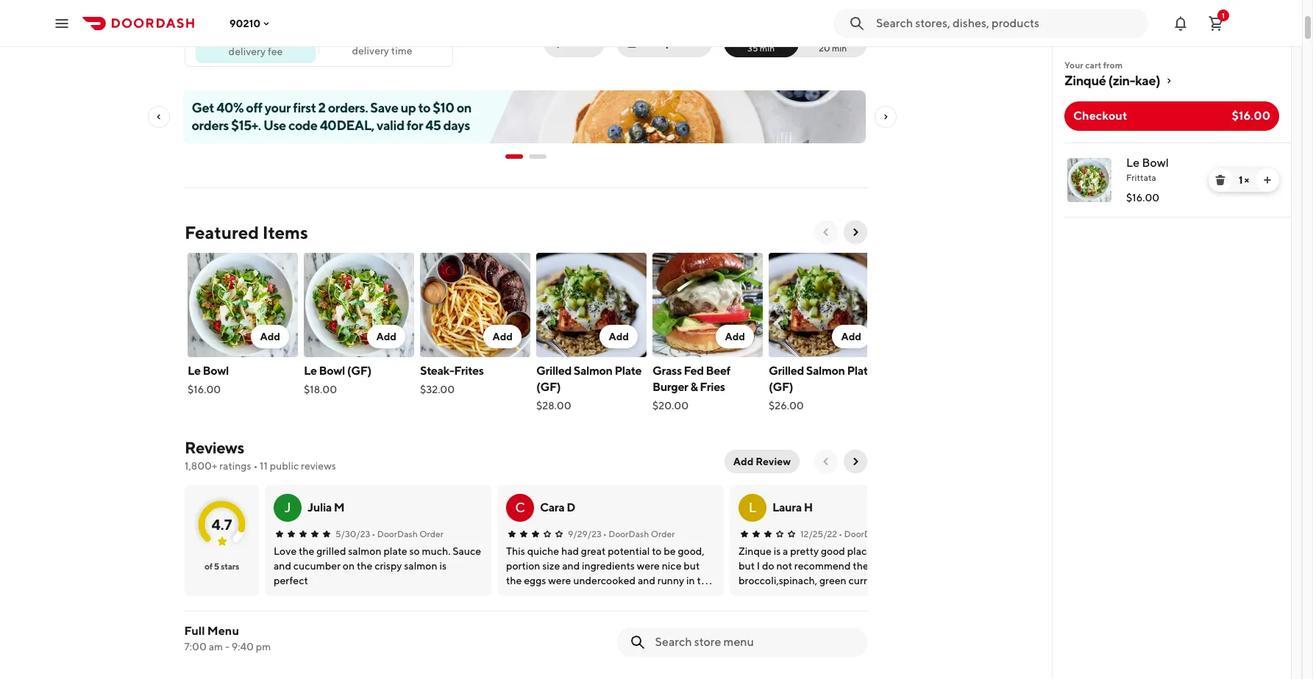 Task type: locate. For each thing, give the bounding box(es) containing it.
0 horizontal spatial save
[[371, 100, 399, 116]]

(gf) down le bowl (gf) image
[[347, 364, 372, 378]]

public
[[270, 461, 299, 472]]

doordash right 5/30/23
[[377, 529, 418, 540]]

add inside button
[[733, 456, 754, 468]]

0 horizontal spatial 1
[[1222, 11, 1225, 20]]

salmon inside grilled salmon plate (gf) $26.00
[[806, 364, 845, 378]]

1 for 1 ×
[[1239, 174, 1243, 186]]

2 grilled salmon plate (gf) image from the left
[[769, 253, 879, 358]]

$20.00
[[653, 400, 689, 412]]

0 horizontal spatial grilled salmon plate (gf) image
[[536, 253, 647, 358]]

1 vertical spatial save
[[371, 100, 399, 116]]

add
[[260, 331, 280, 343], [376, 331, 397, 343], [493, 331, 513, 343], [609, 331, 629, 343], [725, 331, 745, 343], [841, 331, 862, 343], [733, 456, 754, 468]]

use
[[264, 118, 287, 133]]

orders.
[[328, 100, 368, 116]]

(gf) inside grilled salmon plate (gf) $26.00
[[769, 380, 793, 394]]

1 delivery from the left
[[352, 45, 389, 57]]

(gf) inside grilled salmon plate (gf) $28.00
[[536, 380, 561, 394]]

le bowl (gf) image
[[304, 253, 414, 358]]

1 plate from the left
[[615, 364, 642, 378]]

min
[[380, 31, 400, 45], [760, 43, 775, 54], [832, 43, 847, 54]]

$16.00 up reviews
[[188, 384, 221, 396]]

bowl inside le bowl (gf) $18.00
[[319, 364, 345, 378]]

add button
[[251, 325, 289, 349], [367, 325, 405, 349], [484, 325, 522, 349], [600, 325, 638, 349], [716, 325, 754, 349], [833, 325, 871, 349]]

days
[[444, 118, 470, 133]]

add for le bowl $16.00
[[260, 331, 280, 343]]

2 • doordash order from the left
[[603, 529, 675, 540]]

3 • doordash order from the left
[[839, 529, 911, 540]]

35 left 20
[[748, 43, 758, 54]]

1 add button from the left
[[251, 325, 289, 349]]

0 horizontal spatial grilled
[[536, 364, 572, 378]]

first
[[293, 100, 316, 116]]

$26.00
[[769, 400, 804, 412]]

• for l
[[839, 529, 843, 540]]

(gf) for grilled salmon plate (gf) $26.00
[[769, 380, 793, 394]]

• doordash order right 9/29/23
[[603, 529, 675, 540]]

featured
[[185, 222, 259, 243]]

40deal,
[[320, 118, 375, 133]]

35 for 35 min delivery time
[[365, 31, 378, 45]]

• doordash order for j
[[372, 529, 444, 540]]

bowl inside le bowl frittata
[[1142, 156, 1169, 170]]

of
[[205, 561, 212, 572]]

fries
[[700, 380, 725, 394]]

select promotional banner element
[[506, 143, 547, 170]]

le bowl frittata
[[1127, 156, 1169, 183]]

le bowl $16.00
[[188, 364, 229, 396]]

add button for grass fed beef burger & fries $20.00
[[716, 325, 754, 349]]

35 min radio
[[724, 28, 799, 57]]

grilled for grilled salmon plate (gf) $28.00
[[536, 364, 572, 378]]

(gf) for grilled salmon plate (gf) $28.00
[[536, 380, 561, 394]]

1 horizontal spatial le
[[304, 364, 317, 378]]

pickup 20 min
[[817, 31, 850, 54]]

stars
[[221, 561, 239, 572]]

35 min
[[748, 43, 775, 54]]

h
[[804, 501, 813, 515]]

grilled inside grilled salmon plate (gf) $26.00
[[769, 364, 804, 378]]

0 horizontal spatial 35
[[365, 31, 378, 45]]

2 add button from the left
[[367, 325, 405, 349]]

plate for grilled salmon plate (gf) $26.00
[[847, 364, 874, 378]]

grilled up $26.00
[[769, 364, 804, 378]]

• doordash order
[[372, 529, 444, 540], [603, 529, 675, 540], [839, 529, 911, 540]]

le
[[1127, 156, 1140, 170], [188, 364, 201, 378], [304, 364, 317, 378]]

up
[[401, 100, 416, 116]]

1 vertical spatial 1
[[1239, 174, 1243, 186]]

$0.00
[[239, 31, 272, 45]]

2 doordash from the left
[[609, 529, 649, 540]]

2 horizontal spatial doordash
[[844, 529, 885, 540]]

1 salmon from the left
[[574, 364, 613, 378]]

order
[[674, 37, 703, 49], [420, 529, 444, 540], [651, 529, 675, 540], [887, 529, 911, 540]]

• right 12/25/22
[[839, 529, 843, 540]]

None radio
[[790, 28, 868, 57]]

add for le bowl (gf) $18.00
[[376, 331, 397, 343]]

doordash
[[377, 529, 418, 540], [609, 529, 649, 540], [844, 529, 885, 540]]

featured items heading
[[185, 221, 308, 244]]

1 horizontal spatial delivery
[[352, 45, 389, 57]]

0 horizontal spatial delivery
[[229, 45, 266, 57]]

$16.00
[[1232, 109, 1271, 123], [1127, 192, 1160, 204], [188, 384, 221, 396]]

full
[[185, 625, 205, 639]]

order for l
[[887, 529, 911, 540]]

bowl
[[1142, 156, 1169, 170], [203, 364, 229, 378], [319, 364, 345, 378]]

$32.00
[[420, 384, 455, 396]]

next button of carousel image
[[850, 227, 862, 238]]

0 vertical spatial le bowl image
[[1068, 158, 1112, 202]]

min inside pickup 20 min
[[832, 43, 847, 54]]

reviews link
[[185, 439, 244, 458]]

fed
[[684, 364, 704, 378]]

1 horizontal spatial $16.00
[[1127, 192, 1160, 204]]

grass
[[653, 364, 682, 378]]

1 horizontal spatial • doordash order
[[603, 529, 675, 540]]

le inside le bowl $16.00
[[188, 364, 201, 378]]

0 horizontal spatial min
[[380, 31, 400, 45]]

4 add button from the left
[[600, 325, 638, 349]]

2 vertical spatial $16.00
[[188, 384, 221, 396]]

save up valid
[[371, 100, 399, 116]]

$16.00 inside le bowl $16.00
[[188, 384, 221, 396]]

$16.00 down frittata
[[1127, 192, 1160, 204]]

5 add button from the left
[[716, 325, 754, 349]]

doordash for l
[[844, 529, 885, 540]]

2 delivery from the left
[[229, 45, 266, 57]]

le bowl image left frittata
[[1068, 158, 1112, 202]]

(gf) up $28.00
[[536, 380, 561, 394]]

bowl for frittata
[[1142, 156, 1169, 170]]

doordash right 9/29/23
[[609, 529, 649, 540]]

0 vertical spatial 1
[[1222, 11, 1225, 20]]

0 horizontal spatial salmon
[[574, 364, 613, 378]]

le for le bowl (gf)
[[304, 364, 317, 378]]

doordash for j
[[377, 529, 418, 540]]

35
[[365, 31, 378, 45], [748, 43, 758, 54]]

1 inside button
[[1222, 11, 1225, 20]]

group order
[[642, 37, 703, 49]]

le bowl image down "featured items" heading
[[188, 253, 298, 358]]

featured items
[[185, 222, 308, 243]]

0 horizontal spatial bowl
[[203, 364, 229, 378]]

$18.00
[[304, 384, 337, 396]]

• doordash order right 12/25/22
[[839, 529, 911, 540]]

order for c
[[651, 529, 675, 540]]

3 add button from the left
[[484, 325, 522, 349]]

$16.00 up the ×
[[1232, 109, 1271, 123]]

6 add button from the left
[[833, 325, 871, 349]]

11
[[260, 461, 268, 472]]

salmon inside grilled salmon plate (gf) $28.00
[[574, 364, 613, 378]]

plate inside grilled salmon plate (gf) $26.00
[[847, 364, 874, 378]]

1 items, open order cart image
[[1208, 14, 1225, 32]]

plate
[[615, 364, 642, 378], [847, 364, 874, 378]]

1 horizontal spatial 1
[[1239, 174, 1243, 186]]

9:40
[[232, 642, 254, 653]]

1 left the ×
[[1239, 174, 1243, 186]]

grilled salmon plate (gf) image
[[536, 253, 647, 358], [769, 253, 879, 358]]

le inside le bowl (gf) $18.00
[[304, 364, 317, 378]]

delivery
[[352, 45, 389, 57], [229, 45, 266, 57]]

for
[[407, 118, 424, 133]]

delivery inside $0.00 delivery fee
[[229, 45, 266, 57]]

min inside 35 min delivery time
[[380, 31, 400, 45]]

• doordash order right 5/30/23
[[372, 529, 444, 540]]

group
[[642, 37, 672, 49]]

1 horizontal spatial grilled salmon plate (gf) image
[[769, 253, 879, 358]]

min for 35 min
[[760, 43, 775, 54]]

1 for 1
[[1222, 11, 1225, 20]]

2 horizontal spatial $16.00
[[1232, 109, 1271, 123]]

1 horizontal spatial salmon
[[806, 364, 845, 378]]

1 • doordash order from the left
[[372, 529, 444, 540]]

2 horizontal spatial • doordash order
[[839, 529, 911, 540]]

le bowl image
[[1068, 158, 1112, 202], [188, 253, 298, 358]]

• right 9/29/23
[[603, 529, 607, 540]]

pickup
[[817, 31, 850, 43]]

save left the group
[[573, 37, 596, 49]]

doordash right 12/25/22
[[844, 529, 885, 540]]

1 doordash from the left
[[377, 529, 418, 540]]

add button for le bowl (gf) $18.00
[[367, 325, 405, 349]]

• right 5/30/23
[[372, 529, 376, 540]]

1 grilled from the left
[[536, 364, 572, 378]]

zinqué (zin-kae)
[[1065, 73, 1161, 88]]

reviews
[[185, 439, 244, 458]]

35 inside 35 min delivery time
[[365, 31, 378, 45]]

le inside le bowl frittata
[[1127, 156, 1140, 170]]

steak-
[[420, 364, 454, 378]]

2 horizontal spatial le
[[1127, 156, 1140, 170]]

j
[[284, 500, 291, 516]]

bowl inside le bowl $16.00
[[203, 364, 229, 378]]

40%
[[217, 100, 244, 116]]

35 inside radio
[[748, 43, 758, 54]]

1 horizontal spatial le bowl image
[[1068, 158, 1112, 202]]

0 vertical spatial $16.00
[[1232, 109, 1271, 123]]

1 horizontal spatial min
[[760, 43, 775, 54]]

your
[[1065, 60, 1084, 71]]

(gf)
[[347, 364, 372, 378], [536, 380, 561, 394], [769, 380, 793, 394]]

0 horizontal spatial • doordash order
[[372, 529, 444, 540]]

1 right 'notification bell' image
[[1222, 11, 1225, 20]]

• left '11'
[[253, 461, 258, 472]]

kae)
[[1135, 73, 1161, 88]]

1 horizontal spatial bowl
[[319, 364, 345, 378]]

l
[[749, 500, 757, 516]]

grilled up $28.00
[[536, 364, 572, 378]]

2 plate from the left
[[847, 364, 874, 378]]

0 horizontal spatial doordash
[[377, 529, 418, 540]]

1 grilled salmon plate (gf) image from the left
[[536, 253, 647, 358]]

$15+.
[[232, 118, 261, 133]]

35 left time
[[365, 31, 378, 45]]

checkout
[[1074, 109, 1128, 123]]

2 grilled from the left
[[769, 364, 804, 378]]

35 for 35 min
[[748, 43, 758, 54]]

1 horizontal spatial grilled
[[769, 364, 804, 378]]

cara d
[[540, 501, 575, 515]]

$28.00
[[536, 400, 572, 412]]

1 horizontal spatial save
[[573, 37, 596, 49]]

reviews 1,800+ ratings • 11 public reviews
[[185, 439, 336, 472]]

Item Search search field
[[656, 635, 856, 651]]

review
[[756, 456, 791, 468]]

1 vertical spatial $16.00
[[1127, 192, 1160, 204]]

plate inside grilled salmon plate (gf) $28.00
[[615, 364, 642, 378]]

get 40% off your first 2 orders. save up to $10 on orders $15+.  use code 40deal, valid for 45 days
[[192, 100, 472, 133]]

0 horizontal spatial le
[[188, 364, 201, 378]]

3 doordash from the left
[[844, 529, 885, 540]]

9/29/23
[[568, 529, 602, 540]]

frittata
[[1127, 172, 1157, 183]]

1 horizontal spatial doordash
[[609, 529, 649, 540]]

delivery left time
[[352, 45, 389, 57]]

2 horizontal spatial (gf)
[[769, 380, 793, 394]]

min inside 35 min radio
[[760, 43, 775, 54]]

(gf) up $26.00
[[769, 380, 793, 394]]

0 horizontal spatial (gf)
[[347, 364, 372, 378]]

d
[[567, 501, 575, 515]]

grilled inside grilled salmon plate (gf) $28.00
[[536, 364, 572, 378]]

-
[[225, 642, 230, 653]]

1
[[1222, 11, 1225, 20], [1239, 174, 1243, 186]]

grilled for grilled salmon plate (gf) $26.00
[[769, 364, 804, 378]]

1 horizontal spatial 35
[[748, 43, 758, 54]]

grass fed beef burger & fries $20.00
[[653, 364, 731, 412]]

save
[[573, 37, 596, 49], [371, 100, 399, 116]]

open menu image
[[53, 14, 71, 32]]

2 horizontal spatial min
[[832, 43, 847, 54]]

2 salmon from the left
[[806, 364, 845, 378]]

0 vertical spatial save
[[573, 37, 596, 49]]

1 vertical spatial le bowl image
[[188, 253, 298, 358]]

1 horizontal spatial (gf)
[[536, 380, 561, 394]]

delivery down $0.00
[[229, 45, 266, 57]]

menu
[[208, 625, 240, 639]]

valid
[[377, 118, 405, 133]]

1 horizontal spatial plate
[[847, 364, 874, 378]]

grilled salmon plate (gf) $28.00
[[536, 364, 642, 412]]

0 horizontal spatial plate
[[615, 364, 642, 378]]

0 horizontal spatial $16.00
[[188, 384, 221, 396]]

2 horizontal spatial bowl
[[1142, 156, 1169, 170]]

zinqué (zin-kae) link
[[1065, 72, 1280, 90]]



Task type: vqa. For each thing, say whether or not it's contained in the screenshot.


Task type: describe. For each thing, give the bounding box(es) containing it.
save inside button
[[573, 37, 596, 49]]

am
[[209, 642, 223, 653]]

35 min delivery time
[[352, 31, 412, 57]]

le for frittata
[[1127, 156, 1140, 170]]

add for grilled salmon plate (gf) $28.00
[[609, 331, 629, 343]]

add for grass fed beef burger & fries $20.00
[[725, 331, 745, 343]]

save inside get 40% off your first 2 orders. save up to $10 on orders $15+.  use code 40deal, valid for 45 days
[[371, 100, 399, 116]]

bowl for (gf)
[[319, 364, 345, 378]]

beef
[[706, 364, 731, 378]]

20
[[819, 43, 831, 54]]

bowl for $16.00
[[203, 364, 229, 378]]

2
[[319, 100, 326, 116]]

90210
[[230, 17, 261, 29]]

on
[[457, 100, 472, 116]]

of 5 stars
[[205, 561, 239, 572]]

time
[[391, 45, 412, 57]]

add button for le bowl $16.00
[[251, 325, 289, 349]]

laura h
[[773, 501, 813, 515]]

grilled salmon plate (gf) $26.00
[[769, 364, 874, 412]]

1 button
[[1202, 8, 1231, 38]]

cart
[[1086, 60, 1102, 71]]

add button for grilled salmon plate (gf) $28.00
[[600, 325, 638, 349]]

5
[[214, 561, 219, 572]]

add for grilled salmon plate (gf) $26.00
[[841, 331, 862, 343]]

pm
[[256, 642, 271, 653]]

items
[[263, 222, 308, 243]]

cara
[[540, 501, 565, 515]]

next image
[[850, 456, 862, 468]]

burger
[[653, 380, 688, 394]]

code
[[289, 118, 318, 133]]

12/25/22
[[801, 529, 837, 540]]

order for j
[[420, 529, 444, 540]]

$0.00 delivery fee
[[229, 31, 283, 57]]

your
[[265, 100, 291, 116]]

julia m
[[308, 501, 345, 515]]

order inside button
[[674, 37, 703, 49]]

• doordash order for c
[[603, 529, 675, 540]]

ratings
[[219, 461, 251, 472]]

le for le bowl
[[188, 364, 201, 378]]

to
[[419, 100, 431, 116]]

$10
[[433, 100, 455, 116]]

full menu 7:00 am - 9:40 pm
[[185, 625, 271, 653]]

delivery inside 35 min delivery time
[[352, 45, 389, 57]]

4.7
[[212, 516, 232, 533]]

add button for steak-frites $32.00
[[484, 325, 522, 349]]

zinqué
[[1065, 73, 1106, 88]]

45
[[426, 118, 441, 133]]

7:00
[[185, 642, 207, 653]]

salmon for grilled salmon plate (gf) $28.00
[[574, 364, 613, 378]]

add button for grilled salmon plate (gf) $26.00
[[833, 325, 871, 349]]

add review button
[[725, 450, 800, 474]]

90210 button
[[230, 17, 272, 29]]

remove item from cart image
[[1215, 174, 1227, 186]]

&
[[691, 380, 698, 394]]

frites
[[454, 364, 484, 378]]

grilled salmon plate (gf) image for grilled salmon plate (gf) $26.00
[[769, 253, 879, 358]]

order methods option group
[[724, 28, 868, 57]]

laura
[[773, 501, 802, 515]]

• doordash order for l
[[839, 529, 911, 540]]

steak frites image
[[420, 253, 531, 358]]

grilled salmon plate (gf) image for grilled salmon plate (gf) $28.00
[[536, 253, 647, 358]]

save button
[[544, 28, 605, 57]]

• inside reviews 1,800+ ratings • 11 public reviews
[[253, 461, 258, 472]]

previous image
[[820, 456, 832, 468]]

0 horizontal spatial le bowl image
[[188, 253, 298, 358]]

julia
[[308, 501, 332, 515]]

notification bell image
[[1172, 14, 1190, 32]]

add review
[[733, 456, 791, 468]]

your cart from
[[1065, 60, 1123, 71]]

min for 35 min delivery time
[[380, 31, 400, 45]]

add for steak-frites $32.00
[[493, 331, 513, 343]]

plate for grilled salmon plate (gf) $28.00
[[615, 364, 642, 378]]

off
[[246, 100, 263, 116]]

from
[[1104, 60, 1123, 71]]

fee
[[268, 45, 283, 57]]

• for c
[[603, 529, 607, 540]]

orders
[[192, 118, 229, 133]]

none radio containing pickup
[[790, 28, 868, 57]]

1,800+
[[185, 461, 217, 472]]

×
[[1245, 174, 1250, 186]]

previous button of carousel image
[[820, 227, 832, 238]]

(zin-
[[1109, 73, 1135, 88]]

5/30/23
[[336, 529, 370, 540]]

add one to cart image
[[1262, 174, 1274, 186]]

1 ×
[[1239, 174, 1250, 186]]

get
[[192, 100, 215, 116]]

reviews
[[301, 461, 336, 472]]

(gf) inside le bowl (gf) $18.00
[[347, 364, 372, 378]]

steak-frites $32.00
[[420, 364, 484, 396]]

Store search: begin typing to search for stores available on DoorDash text field
[[876, 15, 1140, 31]]

grass fed beef burger & fries image
[[653, 253, 763, 358]]

group order button
[[617, 28, 712, 57]]

doordash for c
[[609, 529, 649, 540]]

• for j
[[372, 529, 376, 540]]

m
[[334, 501, 345, 515]]

salmon for grilled salmon plate (gf) $26.00
[[806, 364, 845, 378]]

c
[[515, 500, 525, 516]]



